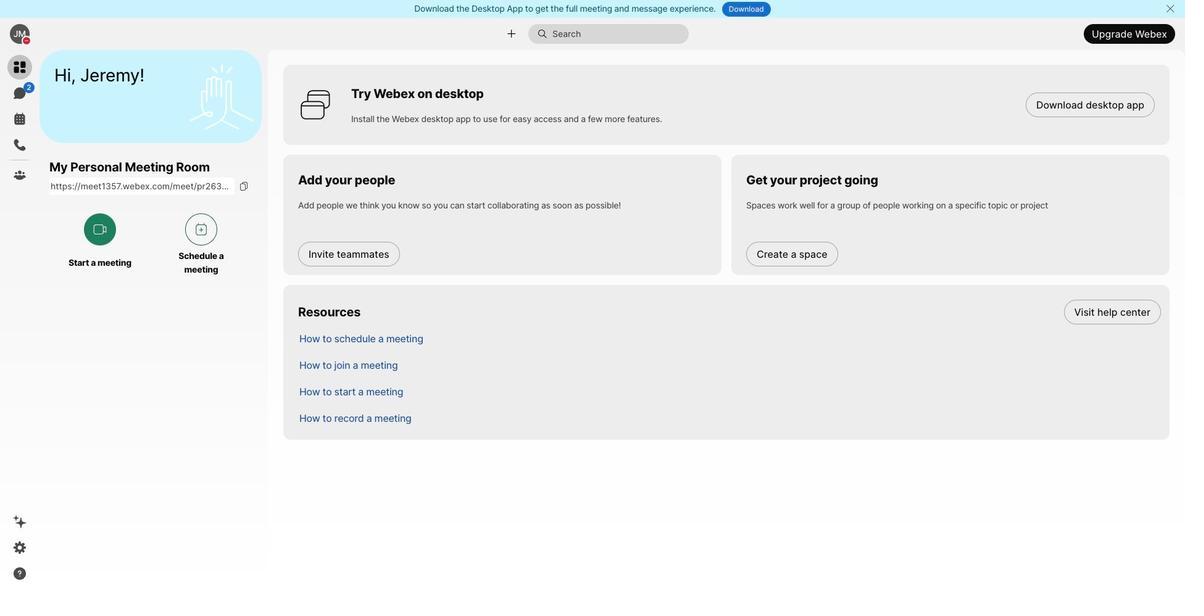 Task type: describe. For each thing, give the bounding box(es) containing it.
webex tab list
[[7, 55, 35, 188]]

5 list item from the top
[[290, 405, 1170, 432]]

1 list item from the top
[[290, 299, 1170, 325]]

2 list item from the top
[[290, 325, 1170, 352]]

3 list item from the top
[[290, 352, 1170, 379]]



Task type: locate. For each thing, give the bounding box(es) containing it.
None text field
[[49, 178, 235, 195]]

navigation
[[0, 50, 40, 598]]

list item
[[290, 299, 1170, 325], [290, 325, 1170, 352], [290, 352, 1170, 379], [290, 379, 1170, 405], [290, 405, 1170, 432]]

two hands high fiving image
[[185, 60, 259, 134]]

cancel_16 image
[[1166, 4, 1176, 14]]

4 list item from the top
[[290, 379, 1170, 405]]



Task type: vqa. For each thing, say whether or not it's contained in the screenshot.
two hands high fiving IMAGE
yes



